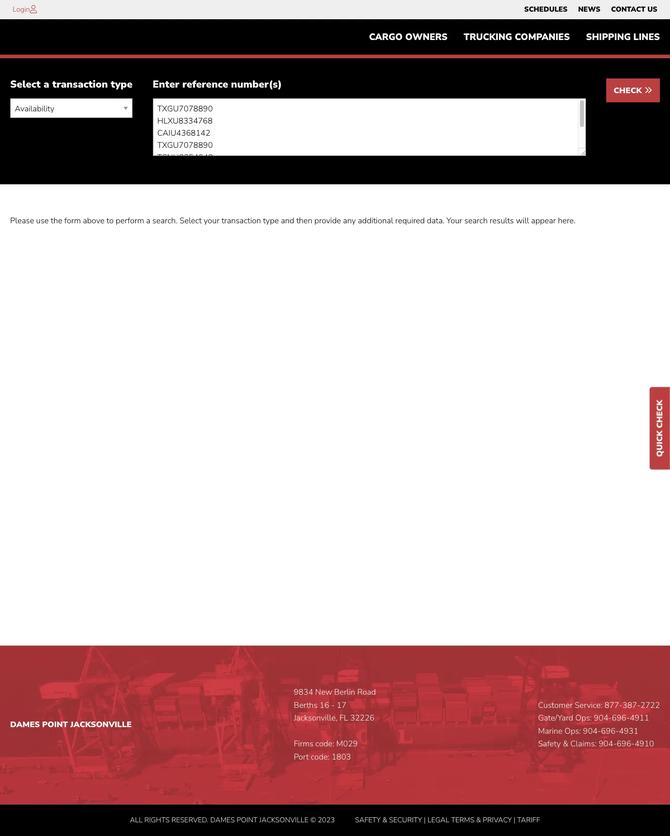 Task type: describe. For each thing, give the bounding box(es) containing it.
877-
[[605, 700, 623, 711]]

0 vertical spatial code:
[[316, 739, 335, 750]]

m029
[[337, 739, 358, 750]]

additional
[[358, 215, 394, 227]]

1 vertical spatial a
[[146, 215, 150, 227]]

shipping lines
[[587, 31, 661, 43]]

and
[[281, 215, 295, 227]]

road
[[358, 687, 376, 698]]

1 vertical spatial select
[[180, 215, 202, 227]]

then
[[297, 215, 313, 227]]

berlin
[[335, 687, 356, 698]]

all
[[130, 815, 143, 825]]

1 vertical spatial check
[[655, 400, 666, 428]]

please use the form above to perform a search. select your transaction type and then provide any additional required data. your search results will appear here.
[[10, 215, 576, 227]]

dames point jacksonville
[[10, 719, 132, 731]]

0 vertical spatial 696-
[[612, 713, 630, 724]]

Enter reference number(s) text field
[[153, 98, 586, 156]]

cargo owners
[[369, 31, 448, 43]]

trucking
[[464, 31, 513, 43]]

4910
[[635, 739, 655, 750]]

0 horizontal spatial jacksonville
[[70, 719, 132, 731]]

rights
[[145, 815, 170, 825]]

select a transaction type
[[10, 78, 133, 91]]

0 horizontal spatial &
[[383, 815, 388, 825]]

contact
[[612, 5, 646, 14]]

1 vertical spatial point
[[237, 815, 258, 825]]

-
[[332, 700, 335, 711]]

schedules link
[[525, 3, 568, 17]]

your
[[204, 215, 220, 227]]

firms code:  m029 port code:  1803
[[294, 739, 358, 763]]

1 vertical spatial safety
[[355, 815, 381, 825]]

quick
[[655, 430, 666, 457]]

1 vertical spatial code:
[[311, 752, 330, 763]]

1 vertical spatial type
[[263, 215, 279, 227]]

jacksonville,
[[294, 713, 338, 724]]

shipping lines link
[[579, 27, 669, 47]]

check button
[[607, 79, 661, 103]]

companies
[[515, 31, 570, 43]]

form
[[64, 215, 81, 227]]

to
[[107, 215, 114, 227]]

perform
[[116, 215, 144, 227]]

0 vertical spatial ops:
[[576, 713, 592, 724]]

enter
[[153, 78, 180, 91]]

safety inside customer service: 877-387-2722 gate/yard ops: 904-696-4911 marine ops: 904-696-4931 safety & claims: 904-696-4910
[[539, 739, 561, 750]]

contact us
[[612, 5, 658, 14]]

any
[[343, 215, 356, 227]]

fl
[[340, 713, 348, 724]]

marine
[[539, 726, 563, 737]]

berths
[[294, 700, 318, 711]]

news link
[[579, 3, 601, 17]]

customer
[[539, 700, 573, 711]]

enter reference number(s)
[[153, 78, 282, 91]]

cargo owners link
[[361, 27, 456, 47]]

quick check
[[655, 400, 666, 457]]

the
[[51, 215, 62, 227]]

use
[[36, 215, 49, 227]]

quick check link
[[650, 387, 671, 470]]

2 | from the left
[[514, 815, 516, 825]]

footer containing 9834 new berlin road
[[0, 646, 671, 836]]

required
[[396, 215, 425, 227]]

tariff
[[518, 815, 541, 825]]

16
[[320, 700, 330, 711]]

0 vertical spatial 904-
[[594, 713, 612, 724]]

17
[[337, 700, 347, 711]]

check inside button
[[614, 85, 645, 96]]

service:
[[575, 700, 603, 711]]

firms
[[294, 739, 314, 750]]

387-
[[623, 700, 641, 711]]

32226
[[351, 713, 375, 724]]

shipping
[[587, 31, 631, 43]]

results
[[490, 215, 514, 227]]

4931
[[620, 726, 639, 737]]



Task type: vqa. For each thing, say whether or not it's contained in the screenshot.
Security
yes



Task type: locate. For each thing, give the bounding box(es) containing it.
0 horizontal spatial a
[[44, 78, 49, 91]]

customer service: 877-387-2722 gate/yard ops: 904-696-4911 marine ops: 904-696-4931 safety & claims: 904-696-4910
[[539, 700, 661, 750]]

1 horizontal spatial jacksonville
[[260, 815, 309, 825]]

1 horizontal spatial select
[[180, 215, 202, 227]]

1 horizontal spatial safety
[[539, 739, 561, 750]]

&
[[563, 739, 569, 750], [383, 815, 388, 825], [477, 815, 482, 825]]

904- down 877- at the bottom right of page
[[594, 713, 612, 724]]

lines
[[634, 31, 661, 43]]

a
[[44, 78, 49, 91], [146, 215, 150, 227]]

please
[[10, 215, 34, 227]]

1 horizontal spatial |
[[514, 815, 516, 825]]

trucking companies
[[464, 31, 570, 43]]

legal
[[428, 815, 450, 825]]

user image
[[30, 5, 37, 13]]

code: up 1803
[[316, 739, 335, 750]]

0 vertical spatial menu bar
[[519, 3, 663, 17]]

reference
[[182, 78, 228, 91]]

search.
[[153, 215, 178, 227]]

1 horizontal spatial check
[[655, 400, 666, 428]]

& left security on the bottom
[[383, 815, 388, 825]]

data.
[[427, 215, 445, 227]]

904- right "claims:"
[[599, 739, 617, 750]]

1 vertical spatial 904-
[[584, 726, 602, 737]]

login
[[13, 5, 30, 14]]

4911
[[630, 713, 650, 724]]

904-
[[594, 713, 612, 724], [584, 726, 602, 737], [599, 739, 617, 750]]

& inside customer service: 877-387-2722 gate/yard ops: 904-696-4911 marine ops: 904-696-4931 safety & claims: 904-696-4910
[[563, 739, 569, 750]]

0 horizontal spatial dames
[[10, 719, 40, 731]]

| left legal
[[424, 815, 426, 825]]

all rights reserved. dames point jacksonville © 2023
[[130, 815, 335, 825]]

1 horizontal spatial dames
[[210, 815, 235, 825]]

footer
[[0, 646, 671, 836]]

claims:
[[571, 739, 597, 750]]

legal terms & privacy link
[[428, 815, 512, 825]]

1 horizontal spatial point
[[237, 815, 258, 825]]

your
[[447, 215, 463, 227]]

reserved.
[[172, 815, 209, 825]]

& left "claims:"
[[563, 739, 569, 750]]

number(s)
[[231, 78, 282, 91]]

code:
[[316, 739, 335, 750], [311, 752, 330, 763]]

0 vertical spatial transaction
[[52, 78, 108, 91]]

0 vertical spatial safety
[[539, 739, 561, 750]]

search
[[465, 215, 488, 227]]

owners
[[406, 31, 448, 43]]

904- up "claims:"
[[584, 726, 602, 737]]

0 horizontal spatial |
[[424, 815, 426, 825]]

dames
[[10, 719, 40, 731], [210, 815, 235, 825]]

1 vertical spatial ops:
[[565, 726, 582, 737]]

| left tariff
[[514, 815, 516, 825]]

us
[[648, 5, 658, 14]]

2 vertical spatial 696-
[[617, 739, 635, 750]]

1 vertical spatial menu bar
[[361, 27, 669, 47]]

1 horizontal spatial &
[[477, 815, 482, 825]]

terms
[[452, 815, 475, 825]]

above
[[83, 215, 105, 227]]

1 horizontal spatial type
[[263, 215, 279, 227]]

privacy
[[483, 815, 512, 825]]

9834 new berlin road berths 16 - 17 jacksonville, fl 32226
[[294, 687, 376, 724]]

menu bar down schedules link
[[361, 27, 669, 47]]

point
[[42, 719, 68, 731], [237, 815, 258, 825]]

1 vertical spatial transaction
[[222, 215, 261, 227]]

transaction
[[52, 78, 108, 91], [222, 215, 261, 227]]

safety
[[539, 739, 561, 750], [355, 815, 381, 825]]

security
[[389, 815, 423, 825]]

jacksonville
[[70, 719, 132, 731], [260, 815, 309, 825]]

1 horizontal spatial transaction
[[222, 215, 261, 227]]

gate/yard
[[539, 713, 574, 724]]

trucking companies link
[[456, 27, 579, 47]]

cargo
[[369, 31, 403, 43]]

safety & security | legal terms & privacy | tariff
[[355, 815, 541, 825]]

0 vertical spatial dames
[[10, 719, 40, 731]]

code: right port on the left
[[311, 752, 330, 763]]

provide
[[315, 215, 341, 227]]

safety down marine
[[539, 739, 561, 750]]

0 horizontal spatial transaction
[[52, 78, 108, 91]]

1 vertical spatial jacksonville
[[260, 815, 309, 825]]

2023
[[318, 815, 335, 825]]

menu bar up shipping
[[519, 3, 663, 17]]

0 vertical spatial check
[[614, 85, 645, 96]]

0 vertical spatial select
[[10, 78, 41, 91]]

2 horizontal spatial &
[[563, 739, 569, 750]]

angle double right image
[[645, 86, 653, 94]]

0 vertical spatial a
[[44, 78, 49, 91]]

safety left security on the bottom
[[355, 815, 381, 825]]

safety & security link
[[355, 815, 423, 825]]

0 horizontal spatial safety
[[355, 815, 381, 825]]

ops: down service:
[[576, 713, 592, 724]]

menu bar containing schedules
[[519, 3, 663, 17]]

0 vertical spatial jacksonville
[[70, 719, 132, 731]]

login link
[[13, 5, 30, 14]]

port
[[294, 752, 309, 763]]

here.
[[559, 215, 576, 227]]

9834
[[294, 687, 314, 698]]

ops: up "claims:"
[[565, 726, 582, 737]]

menu bar containing cargo owners
[[361, 27, 669, 47]]

1 vertical spatial dames
[[210, 815, 235, 825]]

0 horizontal spatial type
[[111, 78, 133, 91]]

1 horizontal spatial a
[[146, 215, 150, 227]]

schedules
[[525, 5, 568, 14]]

0 horizontal spatial select
[[10, 78, 41, 91]]

type left "and"
[[263, 215, 279, 227]]

news
[[579, 5, 601, 14]]

menu bar
[[519, 3, 663, 17], [361, 27, 669, 47]]

type
[[111, 78, 133, 91], [263, 215, 279, 227]]

0 horizontal spatial check
[[614, 85, 645, 96]]

0 vertical spatial type
[[111, 78, 133, 91]]

appear
[[532, 215, 557, 227]]

tariff link
[[518, 815, 541, 825]]

new
[[316, 687, 333, 698]]

0 vertical spatial point
[[42, 719, 68, 731]]

& right terms on the right of the page
[[477, 815, 482, 825]]

1803
[[332, 752, 351, 763]]

2722
[[641, 700, 661, 711]]

check
[[614, 85, 645, 96], [655, 400, 666, 428]]

contact us link
[[612, 3, 658, 17]]

0 horizontal spatial point
[[42, 719, 68, 731]]

1 | from the left
[[424, 815, 426, 825]]

2 vertical spatial 904-
[[599, 739, 617, 750]]

select
[[10, 78, 41, 91], [180, 215, 202, 227]]

©
[[311, 815, 316, 825]]

ops:
[[576, 713, 592, 724], [565, 726, 582, 737]]

1 vertical spatial 696-
[[602, 726, 620, 737]]

type left enter on the top
[[111, 78, 133, 91]]

will
[[516, 215, 530, 227]]



